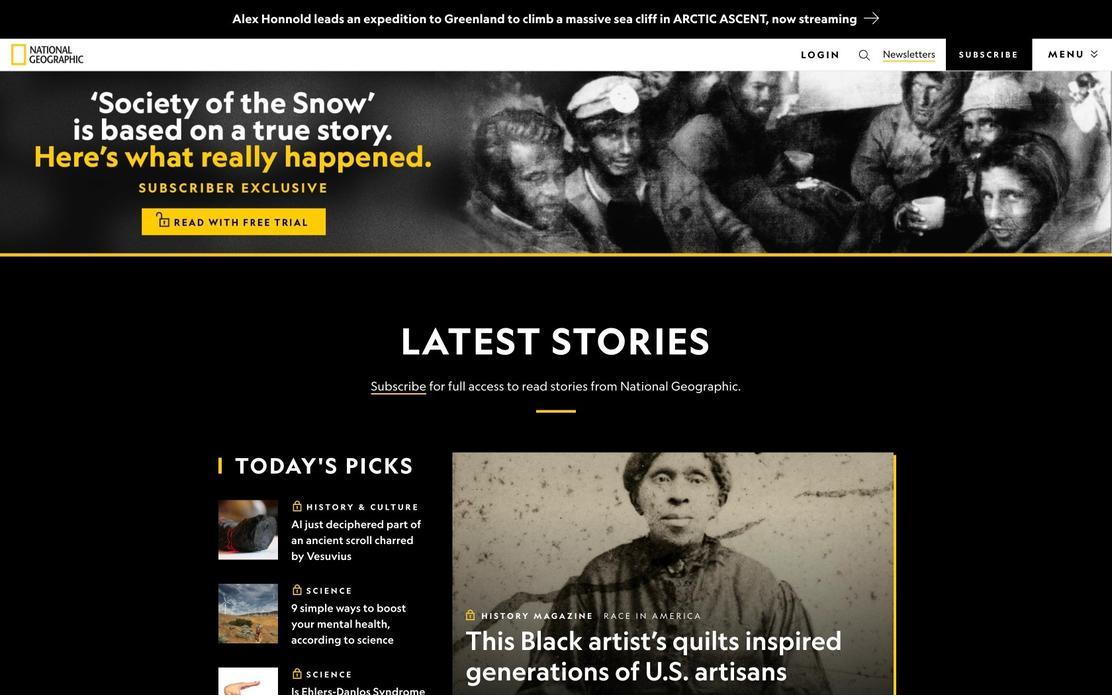 Task type: locate. For each thing, give the bounding box(es) containing it.
search image
[[858, 49, 871, 62]]

main content
[[0, 71, 1112, 695]]

national geographic logo - home image
[[11, 44, 83, 65]]

menu image
[[1089, 49, 1100, 59]]



Task type: vqa. For each thing, say whether or not it's contained in the screenshot.
the world
no



Task type: describe. For each thing, give the bounding box(es) containing it.
test alt image
[[0, 71, 1112, 256]]



